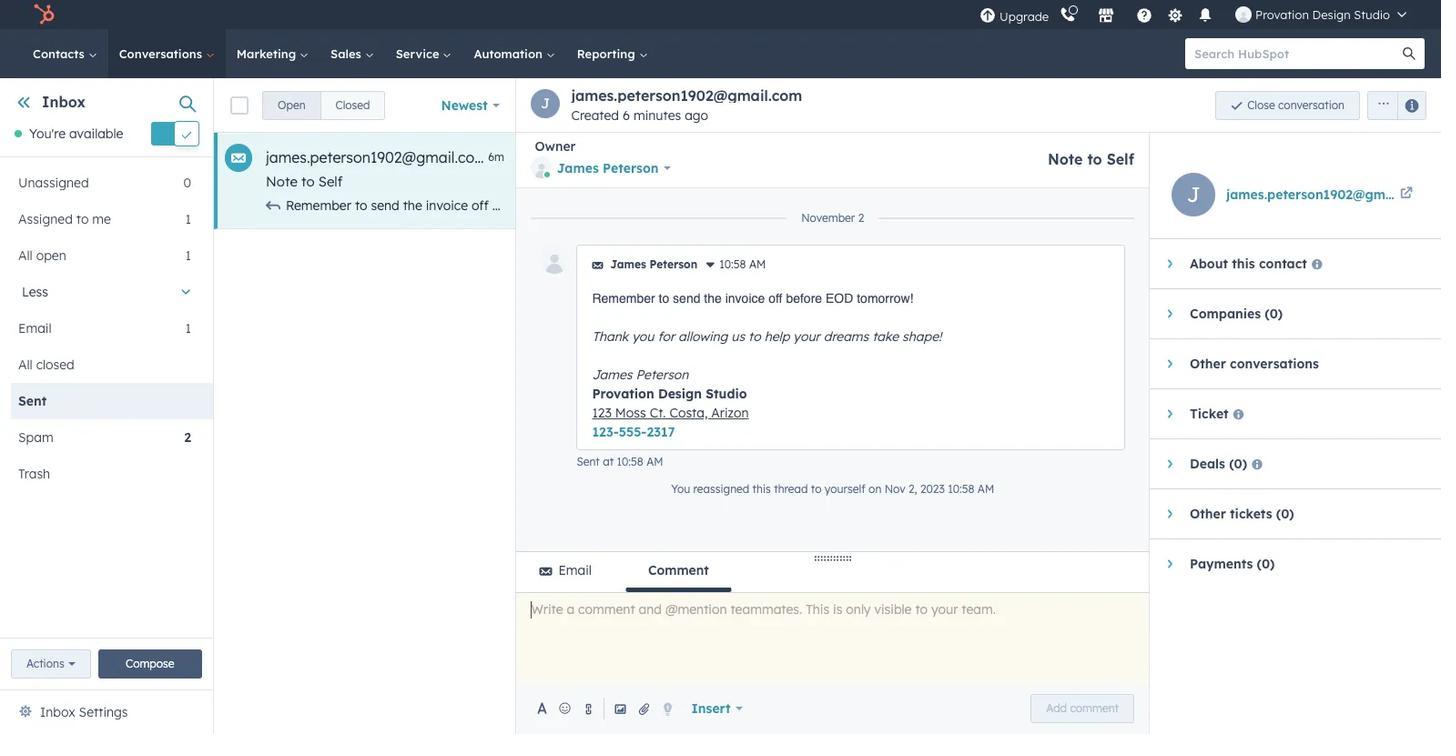 Task type: describe. For each thing, give the bounding box(es) containing it.
sales
[[331, 46, 365, 61]]

all closed button
[[11, 347, 191, 384]]

your inside email from james.peterson1902@gmail.com with subject note to self row
[[832, 198, 859, 214]]

conversations
[[1230, 356, 1319, 372]]

caret image inside payments (0) dropdown button
[[1168, 559, 1172, 570]]

reassigned
[[693, 483, 750, 496]]

2023
[[921, 483, 945, 496]]

conversations link
[[108, 29, 226, 78]]

other for other conversations
[[1190, 356, 1226, 372]]

1 horizontal spatial am
[[749, 258, 766, 271]]

remember to send the invoice off before eod tomorrow!  thank you for allowing us to help your dreams take shape!  james peterson provation design studio 123 moss ct. costa, arizon 123-555-
[[286, 198, 1441, 214]]

hubspot link
[[22, 4, 68, 25]]

peterson inside popup button
[[603, 160, 659, 177]]

provation design studio
[[1256, 7, 1390, 22]]

add comment group
[[1031, 695, 1135, 724]]

(0) for payments (0)
[[1257, 556, 1275, 573]]

inbox settings
[[40, 705, 128, 721]]

us inside email from james.peterson1902@gmail.com with subject note to self row
[[770, 198, 783, 214]]

james peterson inside popup button
[[557, 160, 659, 177]]

on
[[869, 483, 882, 496]]

tickets
[[1230, 506, 1273, 523]]

arizon inside email from james.peterson1902@gmail.com with subject note to self row
[[1352, 198, 1389, 214]]

eod for remember to send the invoice off before eod tomorrow!
[[826, 291, 854, 306]]

0 vertical spatial email
[[18, 321, 52, 337]]

inbox for inbox
[[42, 93, 86, 111]]

sent for sent at 10:58 am
[[577, 455, 600, 469]]

insert button
[[680, 691, 755, 728]]

less
[[22, 284, 48, 301]]

(0) for companies (0)
[[1265, 306, 1283, 322]]

newest
[[441, 97, 488, 113]]

provation inside james peterson provation design studio 123 moss ct. costa, arizon 123-555-2317
[[592, 386, 654, 402]]

123- inside email from james.peterson1902@gmail.com with subject note to self row
[[1393, 198, 1417, 214]]

shape! inside email from james.peterson1902@gmail.com with subject note to self row
[[941, 198, 980, 214]]

before for remember to send the invoice off before eod tomorrow!  thank you for allowing us to help your dreams take shape!  james peterson provation design studio 123 moss ct. costa, arizon 123-555-
[[492, 198, 531, 214]]

marketing link
[[226, 29, 320, 78]]

Search HubSpot search field
[[1186, 38, 1409, 69]]

reporting
[[577, 46, 639, 61]]

deals (0)
[[1190, 456, 1248, 473]]

the for remember to send the invoice off before eod tomorrow!
[[704, 291, 722, 306]]

studio inside james peterson provation design studio 123 moss ct. costa, arizon 123-555-2317
[[706, 386, 747, 402]]

this inside dropdown button
[[1232, 256, 1255, 272]]

all closed
[[18, 357, 74, 374]]

caret image for deals (0)
[[1168, 459, 1172, 470]]

peterson left more info image
[[650, 258, 698, 271]]

1 vertical spatial am
[[647, 455, 663, 469]]

other for other tickets (0)
[[1190, 506, 1226, 523]]

thank you for allowing us to help your dreams take shape!
[[592, 329, 942, 345]]

comment
[[1070, 702, 1119, 716]]

close conversation
[[1248, 98, 1345, 112]]

design inside james peterson provation design studio 123 moss ct. costa, arizon 123-555-2317
[[658, 386, 702, 402]]

0 vertical spatial 10:58
[[720, 258, 746, 271]]

other conversations button
[[1150, 340, 1423, 389]]

2 horizontal spatial am
[[978, 483, 995, 496]]

help image
[[1136, 8, 1153, 25]]

moss inside james peterson provation design studio 123 moss ct. costa, arizon 123-555-2317
[[615, 405, 646, 422]]

ct. inside email from james.peterson1902@gmail.com with subject note to self row
[[1290, 198, 1306, 214]]

service
[[396, 46, 443, 61]]

1 vertical spatial allowing
[[678, 329, 728, 345]]

(0) for deals (0)
[[1229, 456, 1248, 473]]

open
[[36, 248, 66, 264]]

marketplaces button
[[1087, 0, 1126, 29]]

remember for remember to send the invoice off before eod tomorrow!  thank you for allowing us to help your dreams take shape!  james peterson provation design studio 123 moss ct. costa, arizon 123-555-
[[286, 198, 351, 214]]

self inside row
[[319, 173, 343, 190]]

nov
[[885, 483, 906, 496]]

you're available image
[[15, 130, 22, 138]]

payments
[[1190, 556, 1253, 573]]

compose
[[126, 657, 174, 671]]

123- inside james peterson provation design studio 123 moss ct. costa, arizon 123-555-2317
[[592, 424, 619, 441]]

tomorrow! for remember to send the invoice off before eod tomorrow!
[[857, 291, 914, 306]]

add comment
[[1047, 702, 1119, 716]]

upgrade
[[1000, 9, 1049, 23]]

hubspot image
[[33, 4, 55, 25]]

0 horizontal spatial this
[[753, 483, 771, 496]]

0 horizontal spatial 10:58
[[617, 455, 644, 469]]

before for remember to send the invoice off before eod tomorrow!
[[786, 291, 822, 306]]

help button
[[1129, 0, 1160, 29]]

add
[[1047, 702, 1067, 716]]

about this contact button
[[1150, 239, 1423, 289]]

0 horizontal spatial thank
[[592, 329, 629, 345]]

assigned to me
[[18, 212, 111, 228]]

companies
[[1190, 306, 1261, 322]]

ct. inside james peterson provation design studio 123 moss ct. costa, arizon 123-555-2317
[[650, 405, 666, 422]]

automation
[[474, 46, 546, 61]]

closed
[[36, 357, 74, 374]]

6m
[[488, 150, 504, 164]]

service link
[[385, 29, 463, 78]]

1 for to
[[185, 212, 191, 228]]

conversations
[[119, 46, 206, 61]]

deals (0) button
[[1150, 440, 1423, 489]]

companies (0)
[[1190, 306, 1283, 322]]

you
[[671, 483, 690, 496]]

caret image for companies (0)
[[1168, 309, 1172, 320]]

sales link
[[320, 29, 385, 78]]

november 2
[[801, 211, 864, 225]]

spam
[[18, 430, 53, 446]]

contacts
[[33, 46, 88, 61]]

6
[[623, 107, 630, 124]]

reporting link
[[566, 29, 659, 78]]

you're available
[[29, 126, 123, 142]]

main content containing james.peterson1902@gmail.com
[[214, 78, 1441, 735]]

help inside email from james.peterson1902@gmail.com with subject note to self row
[[803, 198, 828, 214]]

Closed button
[[320, 91, 386, 120]]

other tickets (0) button
[[1150, 490, 1423, 539]]

3 1 from the top
[[185, 321, 191, 337]]

james.peterson1902@gmail.com for james.peterson1902@gmail.com created 6 minutes ago
[[571, 87, 802, 105]]

james inside row
[[984, 198, 1024, 214]]

1 horizontal spatial note to self
[[1048, 150, 1135, 168]]

for inside email from james.peterson1902@gmail.com with subject note to self row
[[696, 198, 713, 214]]

1 vertical spatial james peterson
[[610, 258, 698, 271]]

studio inside popup button
[[1354, 7, 1390, 22]]

0 horizontal spatial help
[[765, 329, 790, 345]]

caret image for other tickets (0)
[[1168, 509, 1172, 520]]

2 group from the left
[[1360, 91, 1427, 120]]

insert
[[692, 701, 731, 718]]

conversation
[[1278, 98, 1345, 112]]

open
[[278, 98, 306, 112]]

contact
[[1259, 256, 1307, 272]]

555- inside email from james.peterson1902@gmail.com with subject note to self row
[[1417, 198, 1441, 214]]

1 horizontal spatial self
[[1107, 150, 1135, 168]]

provation inside email from james.peterson1902@gmail.com with subject note to self row
[[1084, 198, 1142, 214]]

sent at 10:58 am
[[577, 455, 663, 469]]

0 horizontal spatial you
[[632, 329, 654, 345]]

peterson inside row
[[1028, 198, 1080, 214]]

james peterson button
[[531, 155, 671, 182]]

dreams inside email from james.peterson1902@gmail.com with subject note to self row
[[862, 198, 907, 214]]

thank inside email from james.peterson1902@gmail.com with subject note to self row
[[631, 198, 667, 214]]

1 vertical spatial shape!
[[902, 329, 942, 345]]

close
[[1248, 98, 1275, 112]]

me
[[92, 212, 111, 228]]

1 vertical spatial dreams
[[824, 329, 869, 345]]

james.peterson1902@gmail.com for james.peterson1902@gmail.com
[[1227, 187, 1432, 203]]

james.peterson1902@gmail.com for james.peterson1902@gmail.com 6m
[[266, 148, 488, 167]]

about
[[1190, 256, 1228, 272]]

remember for remember to send the invoice off before eod tomorrow!
[[592, 291, 655, 306]]

trash
[[18, 467, 50, 483]]

about this contact
[[1190, 256, 1307, 272]]

tomorrow! for remember to send the invoice off before eod tomorrow!  thank you for allowing us to help your dreams take shape!  james peterson provation design studio 123 moss ct. costa, arizon 123-555-
[[566, 198, 627, 214]]

10:58 am
[[720, 258, 766, 271]]

123 inside james peterson provation design studio 123 moss ct. costa, arizon 123-555-2317
[[592, 405, 612, 422]]

sent for sent
[[18, 394, 47, 410]]

caret image for about this contact
[[1168, 259, 1172, 270]]

owner
[[535, 138, 576, 155]]

payments (0)
[[1190, 556, 1275, 573]]

inbox for inbox settings
[[40, 705, 75, 721]]

settings link
[[1164, 5, 1187, 24]]

peterson inside james peterson provation design studio 123 moss ct. costa, arizon 123-555-2317
[[636, 367, 689, 383]]



Task type: vqa. For each thing, say whether or not it's contained in the screenshot.


Task type: locate. For each thing, give the bounding box(es) containing it.
0 vertical spatial arizon
[[1352, 198, 1389, 214]]

studio up the about
[[1190, 198, 1229, 214]]

1 vertical spatial other
[[1190, 506, 1226, 523]]

provation
[[1256, 7, 1309, 22], [1084, 198, 1142, 214], [592, 386, 654, 402]]

group
[[262, 91, 386, 120], [1360, 91, 1427, 120]]

5 caret image from the top
[[1168, 559, 1172, 570]]

search button
[[1394, 38, 1425, 69]]

1 horizontal spatial moss
[[1256, 198, 1287, 214]]

costa, up about this contact dropdown button
[[1310, 198, 1348, 214]]

group down sales
[[262, 91, 386, 120]]

1 1 from the top
[[185, 212, 191, 228]]

email
[[18, 321, 52, 337], [559, 563, 592, 579]]

10:58 right 2023
[[948, 483, 975, 496]]

you down james peterson popup button
[[671, 198, 693, 214]]

1 caret image from the top
[[1168, 309, 1172, 320]]

1 horizontal spatial 2
[[858, 211, 864, 225]]

costa, inside james peterson provation design studio 123 moss ct. costa, arizon 123-555-2317
[[670, 405, 708, 422]]

notifications button
[[1190, 0, 1221, 29]]

you inside email from james.peterson1902@gmail.com with subject note to self row
[[671, 198, 693, 214]]

sent button
[[11, 384, 191, 420]]

all left open
[[18, 248, 33, 264]]

james.peterson1902@gmail.com down closed button
[[266, 148, 488, 167]]

costa, inside email from james.peterson1902@gmail.com with subject note to self row
[[1310, 198, 1348, 214]]

0 horizontal spatial moss
[[615, 405, 646, 422]]

caret image
[[1168, 259, 1172, 270], [1168, 359, 1172, 370], [1168, 409, 1172, 420], [1168, 459, 1172, 470], [1168, 559, 1172, 570]]

allowing
[[717, 198, 766, 214], [678, 329, 728, 345]]

ct. up 2317
[[650, 405, 666, 422]]

1 vertical spatial invoice
[[725, 291, 765, 306]]

0
[[183, 175, 191, 192]]

1 group from the left
[[262, 91, 386, 120]]

1 all from the top
[[18, 248, 33, 264]]

thank down james peterson popup button
[[631, 198, 667, 214]]

for up more info image
[[696, 198, 713, 214]]

group containing open
[[262, 91, 386, 120]]

1 vertical spatial studio
[[1190, 198, 1229, 214]]

1 vertical spatial before
[[786, 291, 822, 306]]

allowing up "10:58 am"
[[717, 198, 766, 214]]

james inside james peterson provation design studio 123 moss ct. costa, arizon 123-555-2317
[[592, 367, 632, 383]]

james.peterson1902@gmail.com up ago
[[571, 87, 802, 105]]

caret image left ticket
[[1168, 409, 1172, 420]]

10:58 right at on the left bottom of the page
[[617, 455, 644, 469]]

555- inside james peterson provation design studio 123 moss ct. costa, arizon 123-555-2317
[[619, 424, 647, 441]]

0 horizontal spatial am
[[647, 455, 663, 469]]

2317
[[647, 424, 675, 441]]

eod down the owner
[[535, 198, 562, 214]]

3 caret image from the top
[[1168, 409, 1172, 420]]

payments (0) button
[[1150, 540, 1423, 589]]

1 for open
[[185, 248, 191, 264]]

moss inside email from james.peterson1902@gmail.com with subject note to self row
[[1256, 198, 1287, 214]]

companies (0) button
[[1150, 290, 1423, 339]]

ticket
[[1190, 406, 1229, 423]]

remember
[[286, 198, 351, 214], [592, 291, 655, 306]]

0 vertical spatial invoice
[[426, 198, 468, 214]]

caret image inside ticket dropdown button
[[1168, 409, 1172, 420]]

provation right james peterson icon
[[1256, 7, 1309, 22]]

other tickets (0)
[[1190, 506, 1295, 523]]

design inside popup button
[[1313, 7, 1351, 22]]

0 vertical spatial inbox
[[42, 93, 86, 111]]

studio up search hubspot search field
[[1354, 7, 1390, 22]]

peterson up 2317
[[636, 367, 689, 383]]

tomorrow!
[[566, 198, 627, 214], [857, 291, 914, 306]]

0 horizontal spatial sent
[[18, 394, 47, 410]]

provation design studio button
[[1225, 0, 1418, 29]]

1 vertical spatial take
[[873, 329, 899, 345]]

0 vertical spatial all
[[18, 248, 33, 264]]

1 horizontal spatial provation
[[1084, 198, 1142, 214]]

james peterson down created
[[557, 160, 659, 177]]

1 horizontal spatial studio
[[1190, 198, 1229, 214]]

off up thank you for allowing us to help your dreams take shape!
[[769, 291, 783, 306]]

Open button
[[262, 91, 321, 120]]

help
[[803, 198, 828, 214], [765, 329, 790, 345]]

1 horizontal spatial arizon
[[1352, 198, 1389, 214]]

123-
[[1393, 198, 1417, 214], [592, 424, 619, 441]]

1 vertical spatial 1
[[185, 248, 191, 264]]

james.peterson1902@gmail.com link
[[1227, 184, 1432, 206]]

am down 2317
[[647, 455, 663, 469]]

(0) right the deals
[[1229, 456, 1248, 473]]

note inside row
[[266, 173, 298, 190]]

invoice down james.peterson1902@gmail.com 6m
[[426, 198, 468, 214]]

actions
[[26, 657, 64, 671]]

0 horizontal spatial 2
[[184, 430, 191, 446]]

am up the remember to send the invoice off before eod tomorrow!
[[749, 258, 766, 271]]

ct.
[[1290, 198, 1306, 214], [650, 405, 666, 422]]

2 1 from the top
[[185, 248, 191, 264]]

this
[[1232, 256, 1255, 272], [753, 483, 771, 496]]

2 horizontal spatial james.peterson1902@gmail.com
[[1227, 187, 1432, 203]]

0 vertical spatial ct.
[[1290, 198, 1306, 214]]

2 other from the top
[[1190, 506, 1226, 523]]

james peterson left more info image
[[610, 258, 698, 271]]

james peterson
[[557, 160, 659, 177], [610, 258, 698, 271]]

all inside button
[[18, 357, 33, 374]]

available
[[69, 126, 123, 142]]

the down james.peterson1902@gmail.com 6m
[[403, 198, 422, 214]]

1 horizontal spatial remember
[[592, 291, 655, 306]]

send inside email from james.peterson1902@gmail.com with subject note to self row
[[371, 198, 400, 214]]

send up thank you for allowing us to help your dreams take shape!
[[673, 291, 701, 306]]

off for remember to send the invoice off before eod tomorrow!  thank you for allowing us to help your dreams take shape!  james peterson provation design studio 123 moss ct. costa, arizon 123-555-
[[472, 198, 489, 214]]

2 vertical spatial 10:58
[[948, 483, 975, 496]]

(0)
[[1265, 306, 1283, 322], [1229, 456, 1248, 473], [1276, 506, 1295, 523], [1257, 556, 1275, 573]]

eod down november 2
[[826, 291, 854, 306]]

minutes
[[634, 107, 681, 124]]

0 vertical spatial thank
[[631, 198, 667, 214]]

allowing down the remember to send the invoice off before eod tomorrow!
[[678, 329, 728, 345]]

thank
[[631, 198, 667, 214], [592, 329, 629, 345]]

inbox
[[42, 93, 86, 111], [40, 705, 75, 721]]

for
[[696, 198, 713, 214], [658, 329, 675, 345]]

1 vertical spatial inbox
[[40, 705, 75, 721]]

eod inside email from james.peterson1902@gmail.com with subject note to self row
[[535, 198, 562, 214]]

caret image inside deals (0) dropdown button
[[1168, 459, 1172, 470]]

123 up 123-555-2317 link at the bottom
[[592, 405, 612, 422]]

0 vertical spatial tomorrow!
[[566, 198, 627, 214]]

remember inside email from james.peterson1902@gmail.com with subject note to self row
[[286, 198, 351, 214]]

caret image inside companies (0) dropdown button
[[1168, 309, 1172, 320]]

remember to send the invoice off before eod tomorrow!
[[592, 291, 914, 306]]

you reassigned this thread to yourself on nov 2, 2023 10:58 am
[[671, 483, 995, 496]]

all for all open
[[18, 248, 33, 264]]

0 horizontal spatial remember
[[286, 198, 351, 214]]

main content
[[214, 78, 1441, 735]]

caret image left payments
[[1168, 559, 1172, 570]]

0 vertical spatial you
[[671, 198, 693, 214]]

created
[[571, 107, 619, 124]]

comment
[[648, 563, 709, 579]]

you're
[[29, 126, 66, 142]]

email button
[[517, 553, 615, 593]]

123 inside email from james.peterson1902@gmail.com with subject note to self row
[[1233, 198, 1252, 214]]

1 vertical spatial this
[[753, 483, 771, 496]]

thank up james peterson provation design studio 123 moss ct. costa, arizon 123-555-2317
[[592, 329, 629, 345]]

0 vertical spatial sent
[[18, 394, 47, 410]]

eod
[[535, 198, 562, 214], [826, 291, 854, 306]]

james inside popup button
[[557, 160, 599, 177]]

email inside button
[[559, 563, 592, 579]]

moss up 123-555-2317 link at the bottom
[[615, 405, 646, 422]]

menu
[[978, 0, 1420, 29]]

ct. up about this contact dropdown button
[[1290, 198, 1306, 214]]

sent inside button
[[18, 394, 47, 410]]

1 horizontal spatial 123-
[[1393, 198, 1417, 214]]

the down more info image
[[704, 291, 722, 306]]

before
[[492, 198, 531, 214], [786, 291, 822, 306]]

(0) right tickets at the bottom
[[1276, 506, 1295, 523]]

off down 6m
[[472, 198, 489, 214]]

all left the closed
[[18, 357, 33, 374]]

1 caret image from the top
[[1168, 259, 1172, 270]]

0 vertical spatial your
[[832, 198, 859, 214]]

1
[[185, 212, 191, 228], [185, 248, 191, 264], [185, 321, 191, 337]]

marketing
[[237, 46, 300, 61]]

0 vertical spatial self
[[1107, 150, 1135, 168]]

email from james.peterson1902@gmail.com with subject note to self row
[[214, 133, 1441, 229]]

0 horizontal spatial take
[[873, 329, 899, 345]]

for up james peterson provation design studio 123 moss ct. costa, arizon 123-555-2317
[[658, 329, 675, 345]]

0 horizontal spatial arizon
[[711, 405, 749, 422]]

james peterson image
[[1236, 6, 1252, 23]]

2 horizontal spatial 10:58
[[948, 483, 975, 496]]

0 horizontal spatial for
[[658, 329, 675, 345]]

0 vertical spatial help
[[803, 198, 828, 214]]

upgrade image
[[980, 8, 996, 24]]

sent left at on the left bottom of the page
[[577, 455, 600, 469]]

invoice down "10:58 am"
[[725, 291, 765, 306]]

0 vertical spatial 1
[[185, 212, 191, 228]]

caret image
[[1168, 309, 1172, 320], [1168, 509, 1172, 520]]

design inside email from james.peterson1902@gmail.com with subject note to self row
[[1145, 198, 1187, 214]]

0 vertical spatial costa,
[[1310, 198, 1348, 214]]

group down search button
[[1360, 91, 1427, 120]]

1 vertical spatial costa,
[[670, 405, 708, 422]]

james.peterson1902@gmail.com up about this contact dropdown button
[[1227, 187, 1432, 203]]

0 horizontal spatial 123-
[[592, 424, 619, 441]]

caret image for ticket
[[1168, 409, 1172, 420]]

2 vertical spatial design
[[658, 386, 702, 402]]

1 vertical spatial sent
[[577, 455, 600, 469]]

2 vertical spatial am
[[978, 483, 995, 496]]

0 vertical spatial off
[[472, 198, 489, 214]]

2 caret image from the top
[[1168, 509, 1172, 520]]

costa, up 2317
[[670, 405, 708, 422]]

caret image inside the other tickets (0) dropdown button
[[1168, 509, 1172, 520]]

us left the november
[[770, 198, 783, 214]]

0 vertical spatial for
[[696, 198, 713, 214]]

0 horizontal spatial design
[[658, 386, 702, 402]]

eod for remember to send the invoice off before eod tomorrow!  thank you for allowing us to help your dreams take shape!  james peterson provation design studio 123 moss ct. costa, arizon 123-555-
[[535, 198, 562, 214]]

compose button
[[98, 650, 202, 679]]

us down the remember to send the invoice off before eod tomorrow!
[[731, 329, 745, 345]]

invoice inside email from james.peterson1902@gmail.com with subject note to self row
[[426, 198, 468, 214]]

provation up 123-555-2317 link at the bottom
[[592, 386, 654, 402]]

automation link
[[463, 29, 566, 78]]

search image
[[1403, 47, 1416, 60]]

1 vertical spatial all
[[18, 357, 33, 374]]

(0) right companies
[[1265, 306, 1283, 322]]

arizon inside james peterson provation design studio 123 moss ct. costa, arizon 123-555-2317
[[711, 405, 749, 422]]

1 horizontal spatial sent
[[577, 455, 600, 469]]

notifications image
[[1197, 8, 1214, 25]]

james peterson provation design studio 123 moss ct. costa, arizon 123-555-2317
[[592, 367, 749, 441]]

invoice for remember to send the invoice off before eod tomorrow!  thank you for allowing us to help your dreams take shape!  james peterson provation design studio 123 moss ct. costa, arizon 123-555-
[[426, 198, 468, 214]]

note to self
[[1048, 150, 1135, 168], [266, 173, 343, 190]]

all open
[[18, 248, 66, 264]]

before down 6m
[[492, 198, 531, 214]]

1 horizontal spatial invoice
[[725, 291, 765, 306]]

2
[[858, 211, 864, 225], [184, 430, 191, 446]]

0 horizontal spatial your
[[793, 329, 820, 345]]

newest button
[[429, 87, 512, 123]]

other left tickets at the bottom
[[1190, 506, 1226, 523]]

ago
[[685, 107, 709, 124]]

settings image
[[1167, 8, 1183, 24]]

0 horizontal spatial email
[[18, 321, 52, 337]]

1 vertical spatial us
[[731, 329, 745, 345]]

the inside email from james.peterson1902@gmail.com with subject note to self row
[[403, 198, 422, 214]]

send down james.peterson1902@gmail.com 6m
[[371, 198, 400, 214]]

calling icon button
[[1053, 3, 1084, 26]]

the for remember to send the invoice off before eod tomorrow!  thank you for allowing us to help your dreams take shape!  james peterson provation design studio 123 moss ct. costa, arizon 123-555-
[[403, 198, 422, 214]]

take
[[911, 198, 937, 214], [873, 329, 899, 345]]

1 vertical spatial provation
[[1084, 198, 1142, 214]]

before up thank you for allowing us to help your dreams take shape!
[[786, 291, 822, 306]]

2 vertical spatial studio
[[706, 386, 747, 402]]

peterson down note to self "heading"
[[1028, 198, 1080, 214]]

provation inside 'provation design studio' popup button
[[1256, 7, 1309, 22]]

1 horizontal spatial before
[[786, 291, 822, 306]]

1 vertical spatial design
[[1145, 198, 1187, 214]]

moss up contact
[[1256, 198, 1287, 214]]

10:58 right more info image
[[720, 258, 746, 271]]

2 all from the top
[[18, 357, 33, 374]]

0 vertical spatial 123
[[1233, 198, 1252, 214]]

1 horizontal spatial 555-
[[1417, 198, 1441, 214]]

0 horizontal spatial invoice
[[426, 198, 468, 214]]

more info image
[[705, 260, 716, 271]]

this left thread
[[753, 483, 771, 496]]

off for remember to send the invoice off before eod tomorrow!
[[769, 291, 783, 306]]

contacts link
[[22, 29, 108, 78]]

caret image left the about
[[1168, 259, 1172, 270]]

2 caret image from the top
[[1168, 359, 1172, 370]]

marketplaces image
[[1098, 8, 1115, 25]]

1 horizontal spatial for
[[696, 198, 713, 214]]

0 vertical spatial 555-
[[1417, 198, 1441, 214]]

close conversation button
[[1216, 91, 1360, 120]]

1 other from the top
[[1190, 356, 1226, 372]]

add comment button
[[1031, 695, 1135, 724]]

caret image left other tickets (0)
[[1168, 509, 1172, 520]]

thread
[[774, 483, 808, 496]]

0 vertical spatial moss
[[1256, 198, 1287, 214]]

0 vertical spatial remember
[[286, 198, 351, 214]]

caret image left companies
[[1168, 309, 1172, 320]]

invoice for remember to send the invoice off before eod tomorrow!
[[725, 291, 765, 306]]

1 vertical spatial note
[[266, 173, 298, 190]]

calling icon image
[[1060, 7, 1076, 24]]

0 vertical spatial provation
[[1256, 7, 1309, 22]]

0 horizontal spatial costa,
[[670, 405, 708, 422]]

note to self heading
[[1048, 150, 1135, 168]]

1 horizontal spatial ct.
[[1290, 198, 1306, 214]]

all for all closed
[[18, 357, 33, 374]]

0 horizontal spatial group
[[262, 91, 386, 120]]

1 vertical spatial you
[[632, 329, 654, 345]]

1 vertical spatial 123
[[592, 405, 612, 422]]

1 horizontal spatial note
[[1048, 150, 1083, 168]]

studio inside email from james.peterson1902@gmail.com with subject note to self row
[[1190, 198, 1229, 214]]

123 up the about this contact on the right top
[[1233, 198, 1252, 214]]

caret image left the deals
[[1168, 459, 1172, 470]]

1 vertical spatial send
[[673, 291, 701, 306]]

caret image left other conversations
[[1168, 359, 1172, 370]]

1 vertical spatial for
[[658, 329, 675, 345]]

self
[[1107, 150, 1135, 168], [319, 173, 343, 190]]

inbox settings link
[[40, 702, 128, 724]]

0 horizontal spatial eod
[[535, 198, 562, 214]]

2 vertical spatial 1
[[185, 321, 191, 337]]

ticket button
[[1150, 390, 1423, 439]]

am right 2023
[[978, 483, 995, 496]]

deals
[[1190, 456, 1226, 473]]

1 vertical spatial 10:58
[[617, 455, 644, 469]]

provation down note to self "heading"
[[1084, 198, 1142, 214]]

us
[[770, 198, 783, 214], [731, 329, 745, 345]]

peterson down 6
[[603, 160, 659, 177]]

sent up spam at left
[[18, 394, 47, 410]]

2,
[[909, 483, 917, 496]]

menu containing provation design studio
[[978, 0, 1420, 29]]

2 vertical spatial provation
[[592, 386, 654, 402]]

inbox up you're available
[[42, 93, 86, 111]]

settings
[[79, 705, 128, 721]]

4 caret image from the top
[[1168, 459, 1172, 470]]

0 vertical spatial dreams
[[862, 198, 907, 214]]

james.peterson1902@gmail.com inside row
[[266, 148, 488, 167]]

(0) right payments
[[1257, 556, 1275, 573]]

inbox left settings in the bottom of the page
[[40, 705, 75, 721]]

dreams
[[862, 198, 907, 214], [824, 329, 869, 345]]

at
[[603, 455, 614, 469]]

0 vertical spatial caret image
[[1168, 309, 1172, 320]]

note to self inside email from james.peterson1902@gmail.com with subject note to self row
[[266, 173, 343, 190]]

0 horizontal spatial before
[[492, 198, 531, 214]]

invoice
[[426, 198, 468, 214], [725, 291, 765, 306]]

0 horizontal spatial off
[[472, 198, 489, 214]]

1 vertical spatial caret image
[[1168, 509, 1172, 520]]

november
[[801, 211, 855, 225]]

0 horizontal spatial note
[[266, 173, 298, 190]]

1 vertical spatial off
[[769, 291, 783, 306]]

0 vertical spatial note to self
[[1048, 150, 1135, 168]]

take inside email from james.peterson1902@gmail.com with subject note to self row
[[911, 198, 937, 214]]

2 horizontal spatial studio
[[1354, 7, 1390, 22]]

0 horizontal spatial send
[[371, 198, 400, 214]]

1 vertical spatial self
[[319, 173, 343, 190]]

studio down thank you for allowing us to help your dreams take shape!
[[706, 386, 747, 402]]

other up ticket
[[1190, 356, 1226, 372]]

you up james peterson provation design studio 123 moss ct. costa, arizon 123-555-2317
[[632, 329, 654, 345]]

james.peterson1902@gmail.com 6m
[[266, 148, 504, 167]]

caret image inside other conversations dropdown button
[[1168, 359, 1172, 370]]

2 horizontal spatial provation
[[1256, 7, 1309, 22]]

1 vertical spatial moss
[[615, 405, 646, 422]]

allowing inside email from james.peterson1902@gmail.com with subject note to self row
[[717, 198, 766, 214]]

0 horizontal spatial 123
[[592, 405, 612, 422]]

caret image inside about this contact dropdown button
[[1168, 259, 1172, 270]]

comment button
[[626, 553, 732, 593]]

tomorrow! inside email from james.peterson1902@gmail.com with subject note to self row
[[566, 198, 627, 214]]

this right the about
[[1232, 256, 1255, 272]]

closed
[[336, 98, 370, 112]]

design
[[1313, 7, 1351, 22], [1145, 198, 1187, 214], [658, 386, 702, 402]]

send for remember to send the invoice off before eod tomorrow!
[[673, 291, 701, 306]]

send for remember to send the invoice off before eod tomorrow!  thank you for allowing us to help your dreams take shape!  james peterson provation design studio 123 moss ct. costa, arizon 123-555-
[[371, 198, 400, 214]]

actions button
[[11, 650, 91, 679]]

off inside email from james.peterson1902@gmail.com with subject note to self row
[[472, 198, 489, 214]]

before inside email from james.peterson1902@gmail.com with subject note to self row
[[492, 198, 531, 214]]

0 horizontal spatial james.peterson1902@gmail.com
[[266, 148, 488, 167]]



